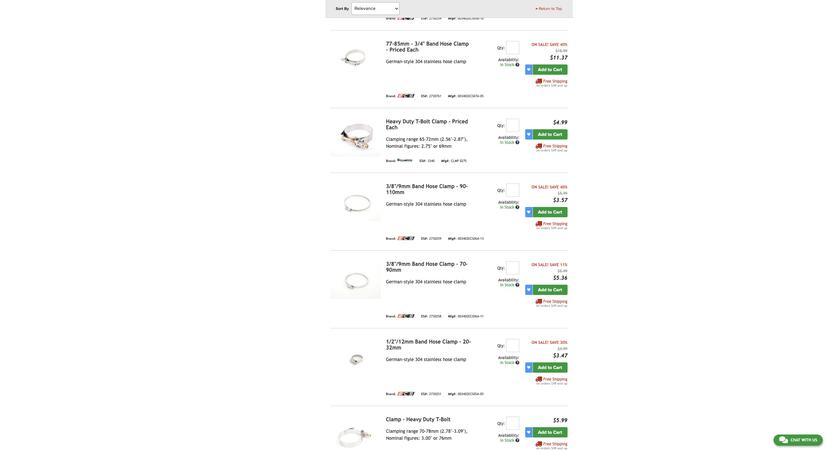 Task type: locate. For each thing, give the bounding box(es) containing it.
es#: for clamp
[[421, 94, 428, 98]]

brand: for 77-85mm - 3/4" band hose clamp - priced each
[[386, 94, 396, 98]]

hose inside 3/8"/9mm band hose clamp - 90- 110mm
[[426, 183, 438, 189]]

german-style 304 stainless hose clamp for 32mm
[[386, 357, 466, 362]]

2 shipping from the top
[[553, 79, 568, 84]]

$5.99 inside "on sale!                         save 40% $5.99 $3.57"
[[558, 191, 568, 196]]

band inside 3/8"/9mm band hose clamp - 70- 90mm
[[412, 261, 424, 267]]

es#: left 2730258
[[421, 315, 428, 318]]

clamp inside heavy duty t-bolt clamp - priced each
[[432, 118, 447, 125]]

1 vertical spatial 40%
[[560, 185, 568, 189]]

hose inside 3/8"/9mm band hose clamp - 70- 90mm
[[426, 261, 438, 267]]

mfg#: left 003402ecs07a-
[[448, 94, 457, 98]]

hose right 3/4"
[[440, 41, 452, 47]]

3/8"/9mm band hose clamp - 90- 110mm
[[386, 183, 468, 195]]

70-
[[460, 261, 468, 267], [420, 428, 426, 434]]

1/2"/12mm
[[386, 339, 414, 345]]

es#: left the 2730259
[[421, 237, 428, 241]]

question circle image
[[516, 140, 520, 144], [516, 205, 520, 209]]

6 shipping from the top
[[553, 377, 568, 382]]

german- down 110mm
[[386, 201, 404, 207]]

0 vertical spatial 003402ecs05a-
[[458, 17, 480, 20]]

4 clamp from the top
[[454, 357, 466, 362]]

qty: for heavy duty t-bolt clamp - priced each
[[497, 123, 505, 128]]

clamping inside "clamping range 65-72mm (2.56"-2.87"), nominal figures: 2.75" or 69mm"
[[386, 136, 405, 142]]

free shipping on orders $49 and up for $11.37
[[536, 79, 568, 87]]

mfg#: for 70-
[[448, 315, 457, 318]]

3 add to cart button from the top
[[533, 207, 568, 217]]

4 sale! from the top
[[538, 340, 549, 345]]

comments image
[[779, 436, 788, 444]]

1 cart from the top
[[553, 67, 562, 72]]

304 down 3/8"/9mm band hose clamp - 90- 110mm link at the top of the page
[[415, 201, 423, 207]]

1 horizontal spatial 70-
[[460, 261, 468, 267]]

ecs - corporate logo image left es#: 2730259
[[398, 236, 415, 240]]

4 add to cart from the top
[[538, 287, 562, 293]]

3 sale! from the top
[[538, 262, 549, 267]]

on inside on sale!                         save 30% $4.99 $3.47
[[532, 340, 537, 345]]

1 stock from the top
[[505, 62, 514, 67]]

on sale!                         save 40% $5.99 $3.57
[[532, 185, 568, 203]]

german- for 1/2"/12mm band hose clamp - 20- 32mm
[[386, 357, 404, 362]]

2730258
[[429, 315, 442, 318]]

$4.99
[[553, 119, 568, 126], [558, 346, 568, 351]]

return to top
[[538, 6, 562, 11]]

t- inside heavy duty t-bolt clamp - priced each
[[416, 118, 421, 125]]

0 vertical spatial 3/8"/9mm
[[386, 183, 411, 189]]

es#: for 90mm
[[421, 315, 428, 318]]

clamping inside clamping range 70-78mm (2.78"-3.09"), nominal figures: 3.00" or 76mm
[[386, 428, 405, 434]]

nominal for clamp - heavy duty t-bolt
[[386, 435, 403, 441]]

4 304 from the top
[[415, 357, 423, 362]]

70- down mfg#: 003402ecs06a-13
[[460, 261, 468, 267]]

band for 3/8"/9mm band hose clamp - 70- 90mm
[[412, 261, 424, 267]]

or down 78mm
[[434, 435, 438, 441]]

stock for 77-85mm - 3/4" band hose clamp - priced each
[[505, 62, 514, 67]]

$5.99 inside on sale!                         save 11% $5.99 $5.36
[[558, 269, 568, 273]]

question circle image
[[516, 63, 520, 67], [516, 283, 520, 287], [516, 361, 520, 365], [516, 438, 520, 442]]

1 vertical spatial figures:
[[404, 435, 420, 441]]

1 vertical spatial duty
[[423, 416, 435, 423]]

availability: for 3/8"/9mm band hose clamp - 70- 90mm
[[498, 278, 520, 282]]

save inside "on sale!                         save 40% $5.99 $3.57"
[[550, 185, 559, 189]]

german-style 304 stainless hose clamp down the 77-85mm - 3/4" band hose clamp - priced each link on the top
[[386, 59, 466, 64]]

on
[[532, 42, 537, 47], [532, 185, 537, 189], [532, 262, 537, 267], [532, 340, 537, 345]]

band right 1/2"/12mm
[[415, 339, 427, 345]]

clamping range 70-78mm (2.78"-3.09"), nominal figures: 3.00" or 76mm
[[386, 428, 468, 441]]

2 or from the top
[[434, 435, 438, 441]]

priced inside heavy duty t-bolt clamp - priced each
[[452, 118, 468, 125]]

1 add to cart from the top
[[538, 67, 562, 72]]

hose
[[443, 59, 452, 64], [443, 201, 452, 207], [443, 279, 452, 284], [443, 357, 452, 362]]

es#2730251 - 003402ecs05a-05 - 1/2"/12mm band hose clamp - 20-32mm  - german-style 304 stainless hose clamp - ecs - audi bmw volkswagen mercedes benz mini porsche image
[[331, 339, 381, 377]]

each
[[407, 47, 419, 53], [386, 124, 398, 131]]

range inside "clamping range 65-72mm (2.56"-2.87"), nominal figures: 2.75" or 69mm"
[[407, 136, 418, 142]]

4 free shipping on orders $49 and up from the top
[[536, 299, 568, 307]]

4 add from the top
[[538, 287, 547, 293]]

german- down 90mm
[[386, 279, 404, 284]]

1 vertical spatial 003402ecs05a-
[[458, 392, 480, 396]]

1 vertical spatial question circle image
[[516, 205, 520, 209]]

- up (2.56"-
[[449, 118, 451, 125]]

mfg#: right 2730254
[[448, 17, 457, 20]]

0 vertical spatial bolt
[[421, 118, 430, 125]]

ecs - corporate logo image for 77-85mm - 3/4" band hose clamp - priced each
[[398, 94, 415, 97]]

1 vertical spatial nominal
[[386, 435, 403, 441]]

range down clamp - heavy duty t-bolt link
[[407, 428, 418, 434]]

- left "90-"
[[456, 183, 458, 189]]

0 vertical spatial 05
[[480, 94, 484, 98]]

2 add to wish list image from the top
[[527, 366, 531, 369]]

4 cart from the top
[[553, 287, 562, 293]]

0 vertical spatial figures:
[[404, 143, 420, 149]]

05
[[480, 94, 484, 98], [480, 392, 484, 396]]

6 add to cart from the top
[[538, 429, 562, 435]]

5 brand: from the top
[[386, 315, 396, 318]]

sale! inside on sale!                         save 40% $18.99 $11.37
[[538, 42, 549, 47]]

3 availability: from the top
[[498, 200, 520, 205]]

style down 85mm
[[404, 59, 414, 64]]

es#: left the 2730251 at right bottom
[[421, 392, 428, 396]]

3 on from the top
[[536, 226, 540, 230]]

duty
[[403, 118, 414, 125], [423, 416, 435, 423]]

304 down 3/8"/9mm band hose clamp - 70- 90mm link
[[415, 279, 423, 284]]

1 horizontal spatial priced
[[452, 118, 468, 125]]

0 vertical spatial $5.99
[[558, 191, 568, 196]]

mfg#: right 2730258
[[448, 315, 457, 318]]

free
[[544, 1, 551, 6], [544, 79, 551, 84], [544, 144, 551, 148], [544, 221, 551, 226], [544, 299, 551, 304], [544, 377, 551, 382], [544, 442, 551, 446]]

2 up from the top
[[564, 148, 568, 152]]

german- down 32mm
[[386, 357, 404, 362]]

stainless down the 77-85mm - 3/4" band hose clamp - priced each link on the top
[[424, 59, 442, 64]]

1 304 from the top
[[415, 59, 423, 64]]

40% for $3.57
[[560, 185, 568, 189]]

hose down 3340
[[426, 183, 438, 189]]

figures: inside clamping range 70-78mm (2.78"-3.09"), nominal figures: 3.00" or 76mm
[[404, 435, 420, 441]]

1 availability: from the top
[[498, 57, 520, 62]]

bolt
[[421, 118, 430, 125], [441, 416, 451, 423]]

3/8"/9mm
[[386, 183, 411, 189], [386, 261, 411, 267]]

0 vertical spatial range
[[407, 136, 418, 142]]

1 vertical spatial each
[[386, 124, 398, 131]]

or down 72mm
[[434, 143, 438, 149]]

on for $3.47
[[532, 340, 537, 345]]

add to cart for $3.57
[[538, 209, 562, 215]]

$5.36
[[553, 275, 568, 281]]

add to wish list image
[[527, 68, 531, 71], [527, 133, 531, 136], [527, 288, 531, 291]]

to
[[551, 6, 555, 11], [548, 67, 552, 72], [548, 132, 552, 137], [548, 209, 552, 215], [548, 287, 552, 293], [548, 365, 552, 370], [548, 429, 552, 435]]

- left 3/4"
[[411, 41, 413, 47]]

1 save from the top
[[550, 42, 559, 47]]

es#: left the 2730761
[[421, 94, 428, 98]]

band right 110mm
[[412, 183, 424, 189]]

3 in stock from the top
[[500, 205, 516, 210]]

band
[[426, 41, 439, 47], [412, 183, 424, 189], [412, 261, 424, 267], [415, 339, 427, 345]]

3 up from the top
[[564, 226, 568, 230]]

70- inside clamping range 70-78mm (2.78"-3.09"), nominal figures: 3.00" or 76mm
[[420, 428, 426, 434]]

style for 77-85mm - 3/4" band hose clamp - priced each
[[404, 59, 414, 64]]

stainless down 3/8"/9mm band hose clamp - 90- 110mm link at the top of the page
[[424, 201, 442, 207]]

1 nominal from the top
[[386, 143, 403, 149]]

2 style from the top
[[404, 201, 414, 207]]

4 orders from the top
[[541, 304, 550, 307]]

clamp inside the 1/2"/12mm band hose clamp - 20- 32mm
[[443, 339, 458, 345]]

1 vertical spatial priced
[[452, 118, 468, 125]]

in stock
[[500, 62, 516, 67], [500, 140, 516, 145], [500, 205, 516, 210], [500, 283, 516, 287], [500, 360, 516, 365], [500, 438, 516, 443]]

or inside "clamping range 65-72mm (2.56"-2.87"), nominal figures: 2.75" or 69mm"
[[434, 143, 438, 149]]

70- inside 3/8"/9mm band hose clamp - 70- 90mm
[[460, 261, 468, 267]]

and for $3.57
[[558, 226, 563, 230]]

4 up from the top
[[564, 304, 568, 307]]

1 add to wish list image from the top
[[527, 210, 531, 214]]

stainless down 1/2"/12mm band hose clamp - 20- 32mm link
[[424, 357, 442, 362]]

003402ecs06a- for 3/8"/9mm band hose clamp - 70- 90mm
[[458, 315, 480, 318]]

2 vertical spatial add to wish list image
[[527, 431, 531, 434]]

0 vertical spatial heavy
[[386, 118, 401, 125]]

range left 65-
[[407, 136, 418, 142]]

1 clamp from the top
[[454, 59, 466, 64]]

2 range from the top
[[407, 428, 418, 434]]

2730254
[[429, 17, 442, 20]]

duty up "clamping range 65-72mm (2.56"-2.87"), nominal figures: 2.75" or 69mm" at top
[[403, 118, 414, 125]]

ecs - corporate logo image left es#: 2730251
[[398, 392, 415, 395]]

clamp inside 3/8"/9mm band hose clamp - 90- 110mm
[[439, 183, 455, 189]]

3 add from the top
[[538, 209, 547, 215]]

0 vertical spatial clamping
[[386, 136, 405, 142]]

mfg#: 003402ecs06a-13
[[448, 237, 484, 241]]

figures: down 65-
[[404, 143, 420, 149]]

clamp for 3/8"/9mm band hose clamp - 70- 90mm
[[454, 279, 466, 284]]

hose down 1/2"/12mm band hose clamp - 20- 32mm link
[[443, 357, 452, 362]]

0 vertical spatial 70-
[[460, 261, 468, 267]]

orders for $5.36
[[541, 304, 550, 307]]

t- up 65-
[[416, 118, 421, 125]]

bolt inside heavy duty t-bolt clamp - priced each
[[421, 118, 430, 125]]

save up $18.99
[[550, 42, 559, 47]]

stainless for 70-
[[424, 279, 442, 284]]

bolt up 65-
[[421, 118, 430, 125]]

1 add to wish list image from the top
[[527, 68, 531, 71]]

None number field
[[506, 41, 520, 54], [506, 119, 520, 132], [506, 183, 520, 197], [506, 261, 520, 274], [506, 339, 520, 352], [506, 417, 520, 430], [506, 41, 520, 54], [506, 119, 520, 132], [506, 183, 520, 197], [506, 261, 520, 274], [506, 339, 520, 352], [506, 417, 520, 430]]

3 on from the top
[[532, 262, 537, 267]]

style
[[404, 59, 414, 64], [404, 201, 414, 207], [404, 279, 414, 284], [404, 357, 414, 362]]

- left 20-
[[459, 339, 461, 345]]

sale! inside on sale!                         save 30% $4.99 $3.47
[[538, 340, 549, 345]]

on for $11.37
[[536, 84, 540, 87]]

4 hose from the top
[[443, 357, 452, 362]]

sale! inside "on sale!                         save 40% $5.99 $3.57"
[[538, 185, 549, 189]]

add to cart button for $11.37
[[533, 64, 568, 75]]

up for $11.37
[[564, 84, 568, 87]]

77-85mm - 3/4" band hose clamp - priced each link
[[386, 41, 469, 53]]

on
[[536, 84, 540, 87], [536, 148, 540, 152], [536, 226, 540, 230], [536, 304, 540, 307], [536, 382, 540, 385], [536, 446, 540, 450]]

on inside on sale!                         save 11% $5.99 $5.36
[[532, 262, 537, 267]]

304 for 90mm
[[415, 279, 423, 284]]

band right 3/4"
[[426, 41, 439, 47]]

40% up '$3.57'
[[560, 185, 568, 189]]

2 003402ecs06a- from the top
[[458, 315, 480, 318]]

in
[[500, 62, 504, 67], [500, 140, 504, 145], [500, 205, 504, 210], [500, 283, 504, 287], [500, 360, 504, 365], [500, 438, 504, 443]]

1 figures: from the top
[[404, 143, 420, 149]]

1 horizontal spatial each
[[407, 47, 419, 53]]

3/8"/9mm for 110mm
[[386, 183, 411, 189]]

nominal inside "clamping range 65-72mm (2.56"-2.87"), nominal figures: 2.75" or 69mm"
[[386, 143, 403, 149]]

0 horizontal spatial each
[[386, 124, 398, 131]]

free shipping
[[544, 1, 568, 6]]

0 vertical spatial 40%
[[560, 42, 568, 47]]

brand:
[[386, 17, 396, 20], [386, 94, 396, 98], [386, 159, 396, 163], [386, 237, 396, 241], [386, 315, 396, 318], [386, 392, 396, 396]]

2730251
[[429, 392, 442, 396]]

ecs - corporate logo image for 3/8"/9mm band hose clamp - 70- 90mm
[[398, 314, 415, 318]]

0 vertical spatial nominal
[[386, 143, 403, 149]]

each inside 77-85mm - 3/4" band hose clamp - priced each
[[407, 47, 419, 53]]

2 figures: from the top
[[404, 435, 420, 441]]

2 $49 from the top
[[551, 148, 557, 152]]

40% for $11.37
[[560, 42, 568, 47]]

availability: for heavy duty t-bolt clamp - priced each
[[498, 135, 520, 140]]

3 brand: from the top
[[386, 159, 396, 163]]

0 vertical spatial t-
[[416, 118, 421, 125]]

and for $11.37
[[558, 84, 563, 87]]

stainless for hose
[[424, 59, 442, 64]]

0 vertical spatial 003402ecs06a-
[[458, 237, 480, 241]]

heavy
[[386, 118, 401, 125], [406, 416, 422, 423]]

figures: inside "clamping range 65-72mm (2.56"-2.87"), nominal figures: 2.75" or 69mm"
[[404, 143, 420, 149]]

5 and from the top
[[558, 382, 563, 385]]

85mm
[[394, 41, 410, 47]]

0 horizontal spatial priced
[[390, 47, 405, 53]]

1 on from the top
[[536, 84, 540, 87]]

1 vertical spatial t-
[[436, 416, 441, 423]]

hose down 3/8"/9mm band hose clamp - 90- 110mm link at the top of the page
[[443, 201, 452, 207]]

1 in stock from the top
[[500, 62, 516, 67]]

2 clamp from the top
[[454, 201, 466, 207]]

5 ecs - corporate logo image from the top
[[398, 392, 415, 395]]

clamp for 3/8"/9mm band hose clamp - 90- 110mm
[[454, 201, 466, 207]]

ecs - corporate logo image left es#: 2730761
[[398, 94, 415, 97]]

up
[[564, 84, 568, 87], [564, 148, 568, 152], [564, 226, 568, 230], [564, 304, 568, 307], [564, 382, 568, 385], [564, 446, 568, 450]]

003402ecs06a-
[[458, 237, 480, 241], [458, 315, 480, 318]]

sort
[[336, 6, 343, 11]]

0 horizontal spatial duty
[[403, 118, 414, 125]]

nominal for heavy duty t-bolt clamp - priced each
[[386, 143, 403, 149]]

nominal down clamp - heavy duty t-bolt link
[[386, 435, 403, 441]]

save up '$3.57'
[[550, 185, 559, 189]]

304 down the 77-85mm - 3/4" band hose clamp - priced each link on the top
[[415, 59, 423, 64]]

band inside 77-85mm - 3/4" band hose clamp - priced each
[[426, 41, 439, 47]]

3 question circle image from the top
[[516, 361, 520, 365]]

mfg#: 003402ecs06a-11
[[448, 315, 484, 318]]

1 vertical spatial 3/8"/9mm
[[386, 261, 411, 267]]

nominal inside clamping range 70-78mm (2.78"-3.09"), nominal figures: 3.00" or 76mm
[[386, 435, 403, 441]]

2 3/8"/9mm from the top
[[386, 261, 411, 267]]

priced
[[390, 47, 405, 53], [452, 118, 468, 125]]

band right 90mm
[[412, 261, 424, 267]]

78mm
[[426, 428, 439, 434]]

on for $3.57
[[536, 226, 540, 230]]

clampco - corporate logo image
[[398, 159, 413, 162]]

orders for $11.37
[[541, 84, 550, 87]]

5 up from the top
[[564, 382, 568, 385]]

5 stock from the top
[[505, 360, 514, 365]]

es#: 2730259
[[421, 237, 442, 241]]

1 horizontal spatial heavy
[[406, 416, 422, 423]]

- inside heavy duty t-bolt clamp - priced each
[[449, 118, 451, 125]]

clamping for heavy duty t-bolt clamp - priced each
[[386, 136, 405, 142]]

4 $49 from the top
[[551, 304, 557, 307]]

304 down the 1/2"/12mm band hose clamp - 20- 32mm
[[415, 357, 423, 362]]

3 style from the top
[[404, 279, 414, 284]]

add to cart
[[538, 67, 562, 72], [538, 132, 562, 137], [538, 209, 562, 215], [538, 287, 562, 293], [538, 365, 562, 370], [538, 429, 562, 435]]

hose
[[440, 41, 452, 47], [426, 183, 438, 189], [426, 261, 438, 267], [429, 339, 441, 345]]

german-style 304 stainless hose clamp down 3/8"/9mm band hose clamp - 90- 110mm link at the top of the page
[[386, 201, 466, 207]]

5 add to cart button from the top
[[533, 362, 568, 373]]

clamp
[[454, 59, 466, 64], [454, 201, 466, 207], [454, 279, 466, 284], [454, 357, 466, 362]]

2 on from the top
[[532, 185, 537, 189]]

clamping down clamp - heavy duty t-bolt link
[[386, 428, 405, 434]]

style down 1/2"/12mm
[[404, 357, 414, 362]]

shipping
[[553, 1, 568, 6], [553, 79, 568, 84], [553, 144, 568, 148], [553, 221, 568, 226], [553, 299, 568, 304], [553, 377, 568, 382], [553, 442, 568, 446]]

orders
[[541, 84, 550, 87], [541, 148, 550, 152], [541, 226, 550, 230], [541, 304, 550, 307], [541, 382, 550, 385], [541, 446, 550, 450]]

up for $3.47
[[564, 382, 568, 385]]

40% up $18.99
[[560, 42, 568, 47]]

30%
[[560, 340, 568, 345]]

sale! inside on sale!                         save 11% $5.99 $5.36
[[538, 262, 549, 267]]

1 vertical spatial 05
[[480, 392, 484, 396]]

es#2730254 - 003402ecs05a-10 - 1/2"/12mm band hose clamp - 60-80mm - german-style 304 stainless hose clamp - ecs - audi bmw volkswagen mercedes benz mini porsche image
[[331, 0, 381, 1]]

1 vertical spatial bolt
[[441, 416, 451, 423]]

3 clamp from the top
[[454, 279, 466, 284]]

hose for 90-
[[426, 183, 438, 189]]

1 vertical spatial $4.99
[[558, 346, 568, 351]]

5 in stock from the top
[[500, 360, 516, 365]]

0 horizontal spatial heavy
[[386, 118, 401, 125]]

2 vertical spatial add to wish list image
[[527, 288, 531, 291]]

style down 3/8"/9mm band hose clamp - 70- 90mm link
[[404, 279, 414, 284]]

up for $5.36
[[564, 304, 568, 307]]

question circle image for $11.37
[[516, 63, 520, 67]]

band inside the 1/2"/12mm band hose clamp - 20- 32mm
[[415, 339, 427, 345]]

t- up 78mm
[[436, 416, 441, 423]]

hose down 3/8"/9mm band hose clamp - 70- 90mm link
[[443, 279, 452, 284]]

each inside heavy duty t-bolt clamp - priced each
[[386, 124, 398, 131]]

1 vertical spatial 70-
[[420, 428, 426, 434]]

duty up 78mm
[[423, 416, 435, 423]]

hose inside the 1/2"/12mm band hose clamp - 20- 32mm
[[429, 339, 441, 345]]

2 in from the top
[[500, 140, 504, 145]]

6 qty: from the top
[[497, 421, 505, 426]]

0 horizontal spatial bolt
[[421, 118, 430, 125]]

0 vertical spatial question circle image
[[516, 140, 520, 144]]

add to cart button for $5.36
[[533, 285, 568, 295]]

save left "11%"
[[550, 262, 559, 267]]

3/8"/9mm inside 3/8"/9mm band hose clamp - 70- 90mm
[[386, 261, 411, 267]]

4 stainless from the top
[[424, 357, 442, 362]]

or inside clamping range 70-78mm (2.78"-3.09"), nominal figures: 3.00" or 76mm
[[434, 435, 438, 441]]

band inside 3/8"/9mm band hose clamp - 90- 110mm
[[412, 183, 424, 189]]

es#: for 32mm
[[421, 392, 428, 396]]

mfg#:
[[448, 17, 457, 20], [448, 94, 457, 98], [441, 159, 450, 163], [448, 237, 457, 241], [448, 315, 457, 318], [448, 392, 457, 396]]

$49 for $5.36
[[551, 304, 557, 307]]

1 vertical spatial or
[[434, 435, 438, 441]]

-
[[411, 41, 413, 47], [386, 47, 388, 53], [449, 118, 451, 125], [456, 183, 458, 189], [456, 261, 458, 267], [459, 339, 461, 345], [403, 416, 405, 423]]

1 question circle image from the top
[[516, 63, 520, 67]]

clamping up clampco - corporate logo
[[386, 136, 405, 142]]

german- for 3/8"/9mm band hose clamp - 70- 90mm
[[386, 279, 404, 284]]

save inside on sale!                         save 40% $18.99 $11.37
[[550, 42, 559, 47]]

4 brand: from the top
[[386, 237, 396, 241]]

$4.99 inside on sale!                         save 30% $4.99 $3.47
[[558, 346, 568, 351]]

1 qty: from the top
[[497, 46, 505, 50]]

1 hose from the top
[[443, 59, 452, 64]]

3340
[[428, 159, 435, 163]]

3 $49 from the top
[[551, 226, 557, 230]]

save left 30%
[[550, 340, 559, 345]]

$49
[[551, 84, 557, 87], [551, 148, 557, 152], [551, 226, 557, 230], [551, 304, 557, 307], [551, 382, 557, 385], [551, 446, 557, 450]]

5 add to cart from the top
[[538, 365, 562, 370]]

70- up 3.00"
[[420, 428, 426, 434]]

hose down 77-85mm - 3/4" band hose clamp - priced each
[[443, 59, 452, 64]]

ecs - corporate logo image left the es#: 2730254
[[398, 16, 415, 20]]

3 add to cart from the top
[[538, 209, 562, 215]]

ecs - corporate logo image
[[398, 16, 415, 20], [398, 94, 415, 97], [398, 236, 415, 240], [398, 314, 415, 318], [398, 392, 415, 395]]

1 brand: from the top
[[386, 17, 396, 20]]

german-style 304 stainless hose clamp
[[386, 59, 466, 64], [386, 201, 466, 207], [386, 279, 466, 284], [386, 357, 466, 362]]

question circle image for on sale!                         save 40%
[[516, 205, 520, 209]]

clamp
[[454, 41, 469, 47], [432, 118, 447, 125], [439, 183, 455, 189], [439, 261, 455, 267], [443, 339, 458, 345], [386, 416, 401, 423]]

stainless down 3/8"/9mm band hose clamp - 70- 90mm link
[[424, 279, 442, 284]]

mfg#: right the 2730251 at right bottom
[[448, 392, 457, 396]]

on inside "on sale!                         save 40% $5.99 $3.57"
[[532, 185, 537, 189]]

0 vertical spatial add to wish list image
[[527, 68, 531, 71]]

return
[[539, 6, 550, 11]]

0 vertical spatial or
[[434, 143, 438, 149]]

0 vertical spatial add to wish list image
[[527, 210, 531, 214]]

0 vertical spatial priced
[[390, 47, 405, 53]]

4 ecs - corporate logo image from the top
[[398, 314, 415, 318]]

003402ecs07a-
[[458, 94, 480, 98]]

40% inside "on sale!                         save 40% $5.99 $3.57"
[[560, 185, 568, 189]]

figures:
[[404, 143, 420, 149], [404, 435, 420, 441]]

es#:
[[421, 17, 428, 20], [421, 94, 428, 98], [420, 159, 426, 163], [421, 237, 428, 241], [421, 315, 428, 318], [421, 392, 428, 396]]

- inside 3/8"/9mm band hose clamp - 90- 110mm
[[456, 183, 458, 189]]

76mm
[[439, 435, 452, 441]]

hose down 2730258
[[429, 339, 441, 345]]

availability:
[[498, 57, 520, 62], [498, 135, 520, 140], [498, 200, 520, 205], [498, 278, 520, 282], [498, 355, 520, 360], [498, 433, 520, 438]]

2 ecs - corporate logo image from the top
[[398, 94, 415, 97]]

mfg#: left clmp
[[441, 159, 450, 163]]

hose down es#: 2730259
[[426, 261, 438, 267]]

on inside on sale!                         save 40% $18.99 $11.37
[[532, 42, 537, 47]]

6 add from the top
[[538, 429, 547, 435]]

sale! for $11.37
[[538, 42, 549, 47]]

priced up 2.87"), at the top right of page
[[452, 118, 468, 125]]

1 horizontal spatial bolt
[[441, 416, 451, 423]]

range inside clamping range 70-78mm (2.78"-3.09"), nominal figures: 3.00" or 76mm
[[407, 428, 418, 434]]

1 clamping from the top
[[386, 136, 405, 142]]

add to wish list image for $3.47
[[527, 366, 531, 369]]

40% inside on sale!                         save 40% $18.99 $11.37
[[560, 42, 568, 47]]

1 horizontal spatial t-
[[436, 416, 441, 423]]

question circle image for $3.47
[[516, 361, 520, 365]]

- left 85mm
[[386, 47, 388, 53]]

band for 3/8"/9mm band hose clamp - 90- 110mm
[[412, 183, 424, 189]]

duty inside heavy duty t-bolt clamp - priced each
[[403, 118, 414, 125]]

40%
[[560, 42, 568, 47], [560, 185, 568, 189]]

3/8"/9mm band hose clamp - 70- 90mm link
[[386, 261, 468, 273]]

2 vertical spatial $5.99
[[553, 417, 568, 423]]

qty: for 1/2"/12mm band hose clamp - 20- 32mm
[[497, 343, 505, 348]]

1 vertical spatial clamping
[[386, 428, 405, 434]]

0 vertical spatial each
[[407, 47, 419, 53]]

free shipping on orders $49 and up for $5.36
[[536, 299, 568, 307]]

add to cart for $11.37
[[538, 67, 562, 72]]

3 and from the top
[[558, 226, 563, 230]]

stock for 3/8"/9mm band hose clamp - 70- 90mm
[[505, 283, 514, 287]]

add to cart for $3.47
[[538, 365, 562, 370]]

german-style 304 stainless hose clamp down 3/8"/9mm band hose clamp - 70- 90mm link
[[386, 279, 466, 284]]

ecs - corporate logo image left es#: 2730258
[[398, 314, 415, 318]]

1 horizontal spatial duty
[[423, 416, 435, 423]]

stainless for 90-
[[424, 201, 442, 207]]

brand: for 3/8"/9mm band hose clamp - 90- 110mm
[[386, 237, 396, 241]]

3 add to wish list image from the top
[[527, 288, 531, 291]]

3/8"/9mm band hose clamp - 70- 90mm
[[386, 261, 468, 273]]

05 for 1/2"/12mm band hose clamp - 20- 32mm
[[480, 392, 484, 396]]

- inside 3/8"/9mm band hose clamp - 70- 90mm
[[456, 261, 458, 267]]

save inside on sale!                         save 11% $5.99 $5.36
[[550, 262, 559, 267]]

5 free from the top
[[544, 299, 551, 304]]

2 german- from the top
[[386, 201, 404, 207]]

bolt up (2.78"-
[[441, 416, 451, 423]]

in for 3/8"/9mm band hose clamp - 90- 110mm
[[500, 205, 504, 210]]

2 brand: from the top
[[386, 94, 396, 98]]

1 vertical spatial range
[[407, 428, 418, 434]]

stainless
[[424, 59, 442, 64], [424, 201, 442, 207], [424, 279, 442, 284], [424, 357, 442, 362]]

style down 110mm
[[404, 201, 414, 207]]

figures: left 3.00"
[[404, 435, 420, 441]]

2730259
[[429, 237, 442, 241]]

3/8"/9mm band hose clamp - 90- 110mm link
[[386, 183, 468, 195]]

german- down 77-
[[386, 59, 404, 64]]

0 horizontal spatial t-
[[416, 118, 421, 125]]

65-
[[420, 136, 426, 142]]

cart
[[553, 67, 562, 72], [553, 132, 562, 137], [553, 209, 562, 215], [553, 287, 562, 293], [553, 365, 562, 370], [553, 429, 562, 435]]

add
[[538, 67, 547, 72], [538, 132, 547, 137], [538, 209, 547, 215], [538, 287, 547, 293], [538, 365, 547, 370], [538, 429, 547, 435]]

orders for $3.47
[[541, 382, 550, 385]]

mfg#: for 90-
[[448, 237, 457, 241]]

save inside on sale!                         save 30% $4.99 $3.47
[[550, 340, 559, 345]]

2.87"),
[[454, 136, 468, 142]]

1 on from the top
[[532, 42, 537, 47]]

1 free shipping on orders $49 and up from the top
[[536, 79, 568, 87]]

1 vertical spatial $5.99
[[558, 269, 568, 273]]

german-style 304 stainless hose clamp down the 1/2"/12mm band hose clamp - 20- 32mm
[[386, 357, 466, 362]]

003402ecs05a-
[[458, 17, 480, 20], [458, 392, 480, 396]]

- down mfg#: 003402ecs06a-13
[[456, 261, 458, 267]]

add to wish list image
[[527, 210, 531, 214], [527, 366, 531, 369], [527, 431, 531, 434]]

mfg#: right the 2730259
[[448, 237, 457, 241]]

1 vertical spatial add to wish list image
[[527, 366, 531, 369]]

es#: 3340
[[420, 159, 435, 163]]

es#: left 3340
[[420, 159, 426, 163]]

sale!
[[538, 42, 549, 47], [538, 185, 549, 189], [538, 262, 549, 267], [538, 340, 549, 345]]

69mm
[[439, 143, 452, 149]]

0 vertical spatial duty
[[403, 118, 414, 125]]

chat
[[791, 438, 801, 442]]

3 hose from the top
[[443, 279, 452, 284]]

priced left 3/4"
[[390, 47, 405, 53]]

1 vertical spatial add to wish list image
[[527, 133, 531, 136]]

0 horizontal spatial 70-
[[420, 428, 426, 434]]

1 vertical spatial 003402ecs06a-
[[458, 315, 480, 318]]

2 nominal from the top
[[386, 435, 403, 441]]

nominal up clampco - corporate logo
[[386, 143, 403, 149]]

on sale!                         save 30% $4.99 $3.47
[[532, 340, 568, 359]]

4 free from the top
[[544, 221, 551, 226]]

clamping
[[386, 136, 405, 142], [386, 428, 405, 434]]

or for clamp
[[434, 143, 438, 149]]

orders for $3.57
[[541, 226, 550, 230]]

3/8"/9mm inside 3/8"/9mm band hose clamp - 90- 110mm
[[386, 183, 411, 189]]

es#3335 - clmp 0300 - clamp - heavy duty t-bolt - clamping range 70-78mm (2.78"-3.09"), nominal figures: 3.00" or 76mm - clampco - audi bmw volkswagen porsche image
[[331, 417, 381, 451]]



Task type: vqa. For each thing, say whether or not it's contained in the screenshot.


Task type: describe. For each thing, give the bounding box(es) containing it.
11%
[[560, 262, 568, 267]]

german- for 3/8"/9mm band hose clamp - 90- 110mm
[[386, 201, 404, 207]]

save for $3.57
[[550, 185, 559, 189]]

1/2"/12mm band hose clamp - 20- 32mm
[[386, 339, 471, 351]]

in stock for heavy duty t-bolt clamp - priced each
[[500, 140, 516, 145]]

0275
[[460, 159, 467, 163]]

2 and from the top
[[558, 148, 563, 152]]

in stock for 3/8"/9mm band hose clamp - 70- 90mm
[[500, 283, 516, 287]]

sale! for $3.57
[[538, 185, 549, 189]]

110mm
[[386, 189, 405, 195]]

clamping for clamp - heavy duty t-bolt
[[386, 428, 405, 434]]

heavy duty t-bolt clamp - priced each
[[386, 118, 468, 131]]

es#: 2730258
[[421, 315, 442, 318]]

stock for 3/8"/9mm band hose clamp - 90- 110mm
[[505, 205, 514, 210]]

6 free shipping on orders $49 and up from the top
[[536, 442, 568, 450]]

3 free from the top
[[544, 144, 551, 148]]

6 availability: from the top
[[498, 433, 520, 438]]

05 for 77-85mm - 3/4" band hose clamp - priced each
[[480, 94, 484, 98]]

es#: left 2730254
[[421, 17, 428, 20]]

6 on from the top
[[536, 446, 540, 450]]

4 shipping from the top
[[553, 221, 568, 226]]

stock for heavy duty t-bolt clamp - priced each
[[505, 140, 514, 145]]

on for $3.57
[[532, 185, 537, 189]]

es#: for 110mm
[[421, 237, 428, 241]]

1 ecs - corporate logo image from the top
[[398, 16, 415, 20]]

style for 3/8"/9mm band hose clamp - 70- 90mm
[[404, 279, 414, 284]]

chat with us link
[[774, 435, 823, 446]]

and for $3.47
[[558, 382, 563, 385]]

mfg#: 003402ecs05a-10
[[448, 17, 484, 20]]

add for $3.47
[[538, 365, 547, 370]]

chat with us
[[791, 438, 817, 442]]

3/4"
[[415, 41, 425, 47]]

on sale!                         save 40% $18.99 $11.37
[[532, 42, 568, 61]]

sale! for $5.36
[[538, 262, 549, 267]]

$3.57
[[553, 197, 568, 203]]

style for 3/8"/9mm band hose clamp - 90- 110mm
[[404, 201, 414, 207]]

1/2"/12mm band hose clamp - 20- 32mm link
[[386, 339, 471, 351]]

3.09"),
[[454, 428, 468, 434]]

top
[[556, 6, 562, 11]]

5 shipping from the top
[[553, 299, 568, 304]]

32mm
[[386, 344, 401, 351]]

mfg#: clmp 0275
[[441, 159, 467, 163]]

es#3340 - clmp 0275 - heavy duty t-bolt clamp - priced each - clamping range 65-72mm (2.56"-2.87"), nominal figures: 2.75" or 69mm - clampco - audi bmw volkswagen porsche image
[[331, 119, 381, 156]]

2 add to wish list image from the top
[[527, 133, 531, 136]]

on for $5.36
[[536, 304, 540, 307]]

304 for clamp
[[415, 59, 423, 64]]

6 up from the top
[[564, 446, 568, 450]]

qty: for 3/8"/9mm band hose clamp - 70- 90mm
[[497, 266, 505, 270]]

003402ecs06a- for 3/8"/9mm band hose clamp - 90- 110mm
[[458, 237, 480, 241]]

6 $49 from the top
[[551, 446, 557, 450]]

mfg#: for hose
[[448, 94, 457, 98]]

heavy duty t-bolt clamp - priced each link
[[386, 118, 468, 131]]

7 shipping from the top
[[553, 442, 568, 446]]

cart for $5.36
[[553, 287, 562, 293]]

$49 for $11.37
[[551, 84, 557, 87]]

add to cart button for $3.47
[[533, 362, 568, 373]]

question circle image for $5.36
[[516, 283, 520, 287]]

return to top link
[[536, 6, 562, 12]]

90mm
[[386, 267, 401, 273]]

304 for 110mm
[[415, 201, 423, 207]]

in for 1/2"/12mm band hose clamp - 20- 32mm
[[500, 360, 504, 365]]

add to wish list image for $11.37
[[527, 68, 531, 71]]

in for heavy duty t-bolt clamp - priced each
[[500, 140, 504, 145]]

qty: for 3/8"/9mm band hose clamp - 90- 110mm
[[497, 188, 505, 193]]

mfg#: for 20-
[[448, 392, 457, 396]]

2.75"
[[422, 143, 432, 149]]

hose for 70-
[[443, 279, 452, 284]]

0 vertical spatial $4.99
[[553, 119, 568, 126]]

$11.37
[[550, 54, 568, 61]]

13
[[480, 237, 484, 241]]

mfg#: 003402ecs05a-05
[[448, 392, 484, 396]]

es#: 2730251
[[421, 392, 442, 396]]

or for t-
[[434, 435, 438, 441]]

es#: 2730254
[[421, 17, 442, 20]]

hose inside 77-85mm - 3/4" band hose clamp - priced each
[[440, 41, 452, 47]]

in for 77-85mm - 3/4" band hose clamp - priced each
[[500, 62, 504, 67]]

1 free from the top
[[544, 1, 551, 6]]

in stock for 1/2"/12mm band hose clamp - 20- 32mm
[[500, 360, 516, 365]]

hose for 20-
[[443, 357, 452, 362]]

add for $11.37
[[538, 67, 547, 72]]

3.00"
[[422, 435, 432, 441]]

hose for 70-
[[426, 261, 438, 267]]

2 add to cart button from the top
[[533, 129, 568, 139]]

6 in from the top
[[500, 438, 504, 443]]

72mm
[[426, 136, 439, 142]]

2 free from the top
[[544, 79, 551, 84]]

cart for $11.37
[[553, 67, 562, 72]]

availability: for 77-85mm - 3/4" band hose clamp - priced each
[[498, 57, 520, 62]]

6 add to cart button from the top
[[533, 427, 568, 437]]

(2.78"-
[[440, 428, 454, 434]]

stainless for 20-
[[424, 357, 442, 362]]

heavy inside heavy duty t-bolt clamp - priced each
[[386, 118, 401, 125]]

up for $3.57
[[564, 226, 568, 230]]

003402ecs05a- for 05
[[458, 392, 480, 396]]

$5.99 for $3.57
[[558, 191, 568, 196]]

6 cart from the top
[[553, 429, 562, 435]]

figures: for t-
[[404, 143, 420, 149]]

style for 1/2"/12mm band hose clamp - 20- 32mm
[[404, 357, 414, 362]]

us
[[813, 438, 817, 442]]

on sale!                         save 11% $5.99 $5.36
[[532, 262, 568, 281]]

77-85mm - 3/4" band hose clamp - priced each
[[386, 41, 469, 53]]

german- for 77-85mm - 3/4" band hose clamp - priced each
[[386, 59, 404, 64]]

2 on from the top
[[536, 148, 540, 152]]

3/8"/9mm for 90mm
[[386, 261, 411, 267]]

2 add from the top
[[538, 132, 547, 137]]

on for $11.37
[[532, 42, 537, 47]]

clamp for 77-85mm - 3/4" band hose clamp - priced each
[[454, 59, 466, 64]]

90-
[[460, 183, 468, 189]]

6 free from the top
[[544, 377, 551, 382]]

003402ecs05a- for 10
[[458, 17, 480, 20]]

stock for 1/2"/12mm band hose clamp - 20- 32mm
[[505, 360, 514, 365]]

ecs - corporate logo image for 3/8"/9mm band hose clamp - 90- 110mm
[[398, 236, 415, 240]]

add to wish list image for $3.57
[[527, 210, 531, 214]]

3 shipping from the top
[[553, 144, 568, 148]]

save for $3.47
[[550, 340, 559, 345]]

clamp inside 3/8"/9mm band hose clamp - 70- 90mm
[[439, 261, 455, 267]]

- inside the 1/2"/12mm band hose clamp - 20- 32mm
[[459, 339, 461, 345]]

2 orders from the top
[[541, 148, 550, 152]]

20-
[[463, 339, 471, 345]]

es#2730258 - 003402ecs06a-11 - 3/8"/9mm band hose clamp - 70-90mm - german-style 304 stainless hose clamp - ecs - audi bmw volkswagen mercedes benz mini porsche image
[[331, 261, 381, 299]]

es#2730259 - 003402ecs06a-13 - 3/8"/9mm band hose clamp - 90-110mm - german-style 304 stainless hose clamp - ecs - audi bmw volkswagen mercedes benz mini porsche image
[[331, 183, 381, 221]]

10
[[480, 17, 484, 20]]

question circle image for $4.99
[[516, 140, 520, 144]]

in stock for 3/8"/9mm band hose clamp - 90- 110mm
[[500, 205, 516, 210]]

- up clamping range 70-78mm (2.78"-3.09"), nominal figures: 3.00" or 76mm
[[403, 416, 405, 423]]

2 add to cart from the top
[[538, 132, 562, 137]]

6 and from the top
[[558, 446, 563, 450]]

brand: for 1/2"/12mm band hose clamp - 20- 32mm
[[386, 392, 396, 396]]

6 in stock from the top
[[500, 438, 516, 443]]

german-style 304 stainless hose clamp for 110mm
[[386, 201, 466, 207]]

on for $5.36
[[532, 262, 537, 267]]

2 free shipping on orders $49 and up from the top
[[536, 144, 568, 152]]

by
[[344, 6, 349, 11]]

on for $3.47
[[536, 382, 540, 385]]

$3.47
[[553, 352, 568, 359]]

6 orders from the top
[[541, 446, 550, 450]]

with
[[802, 438, 812, 442]]

clamping range 65-72mm (2.56"-2.87"), nominal figures: 2.75" or 69mm
[[386, 136, 468, 149]]

es#: for priced
[[420, 159, 426, 163]]

clamp - heavy duty t-bolt link
[[386, 416, 451, 423]]

mfg#: 003402ecs07a-05
[[448, 94, 484, 98]]

priced inside 77-85mm - 3/4" band hose clamp - priced each
[[390, 47, 405, 53]]

clmp
[[451, 159, 459, 163]]

3 add to wish list image from the top
[[527, 431, 531, 434]]

german-style 304 stainless hose clamp for clamp
[[386, 59, 466, 64]]

$49 for $3.57
[[551, 226, 557, 230]]

hose for 90-
[[443, 201, 452, 207]]

7 free from the top
[[544, 442, 551, 446]]

sort by
[[336, 6, 349, 11]]

2 cart from the top
[[553, 132, 562, 137]]

(2.56"-
[[440, 136, 454, 142]]

free shipping on orders $49 and up for $3.47
[[536, 377, 568, 385]]

$18.99
[[556, 49, 568, 53]]

11
[[480, 315, 484, 318]]

brand: for heavy duty t-bolt clamp - priced each
[[386, 159, 396, 163]]

caret up image
[[536, 7, 538, 11]]

6 stock from the top
[[505, 438, 514, 443]]

304 for 32mm
[[415, 357, 423, 362]]

es#: 2730761
[[421, 94, 442, 98]]

band for 1/2"/12mm band hose clamp - 20- 32mm
[[415, 339, 427, 345]]

1 shipping from the top
[[553, 1, 568, 6]]

clamp inside 77-85mm - 3/4" band hose clamp - priced each
[[454, 41, 469, 47]]

es#2730761 - 003402ecs07a-05 - 77-85mm - 3/4" band hose clamp - priced each - german-style 304 stainless hose clamp - ecs - audi bmw volkswagen mercedes benz mini porsche image
[[331, 41, 381, 79]]

mfg#: for -
[[441, 159, 450, 163]]

77-
[[386, 41, 394, 47]]

clamp for 1/2"/12mm band hose clamp - 20- 32mm
[[454, 357, 466, 362]]

clamp - heavy duty t-bolt
[[386, 416, 451, 423]]

cart for $3.57
[[553, 209, 562, 215]]

2730761
[[429, 94, 442, 98]]

4 question circle image from the top
[[516, 438, 520, 442]]

$49 for $3.47
[[551, 382, 557, 385]]

in stock for 77-85mm - 3/4" band hose clamp - priced each
[[500, 62, 516, 67]]

and for $5.36
[[558, 304, 563, 307]]

add to wish list image for $5.36
[[527, 288, 531, 291]]

1 vertical spatial heavy
[[406, 416, 422, 423]]



